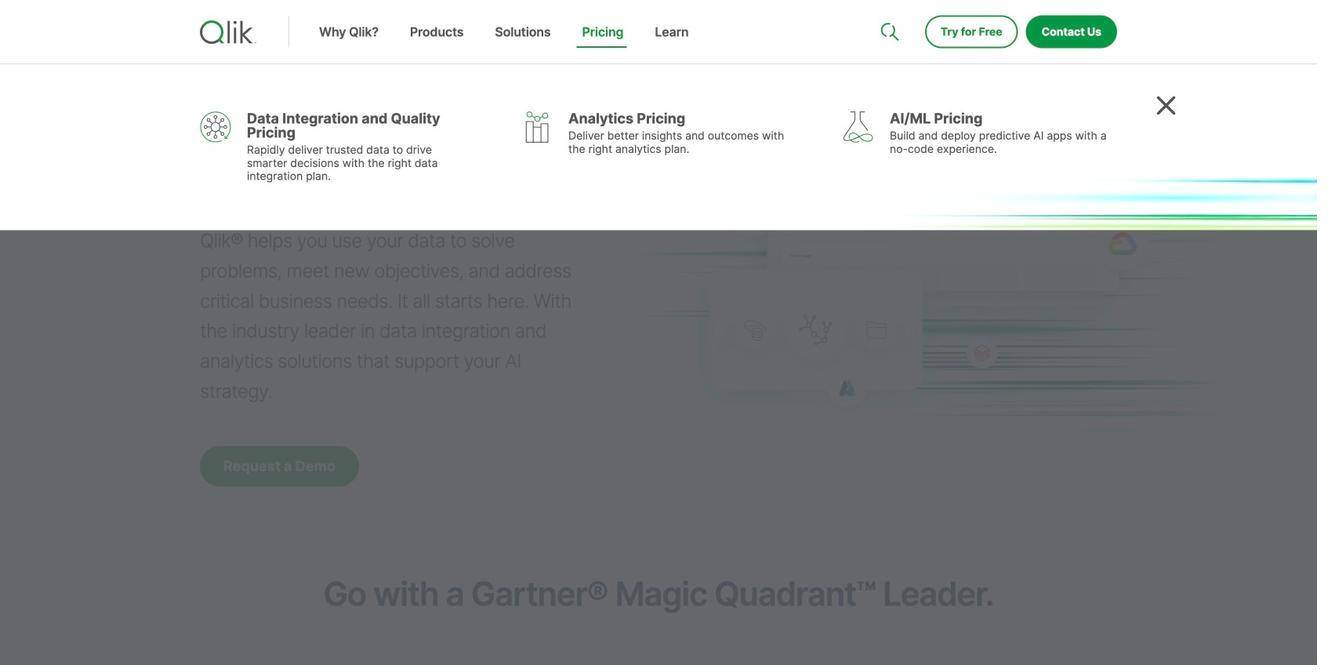Task type: vqa. For each thing, say whether or not it's contained in the screenshot.
the leftmost 6690
no



Task type: describe. For each thing, give the bounding box(es) containing it.
support image
[[882, 0, 895, 13]]

close search image
[[1157, 96, 1177, 115]]

analytics pricing image
[[522, 111, 553, 143]]



Task type: locate. For each thing, give the bounding box(es) containing it.
login image
[[1068, 0, 1080, 13]]

qlik image
[[200, 20, 257, 44]]

data integration and quality pricing image
[[200, 111, 231, 142]]

ai/ml pricing image
[[843, 111, 875, 143]]



